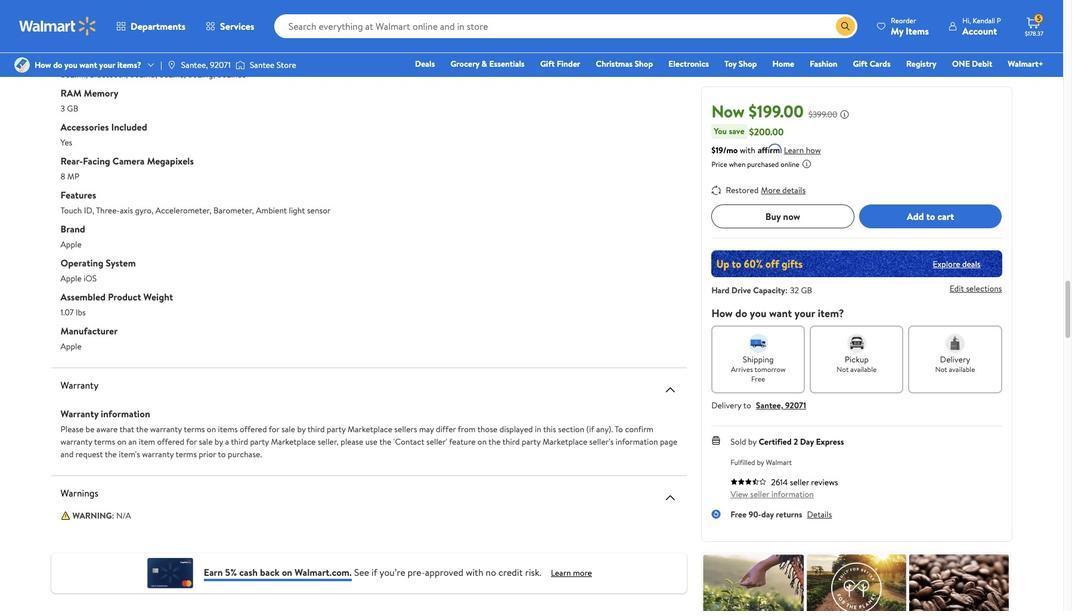 Task type: describe. For each thing, give the bounding box(es) containing it.
affirm image
[[758, 144, 782, 153]]

$199.00
[[749, 100, 804, 123]]

2160
[[61, 35, 77, 47]]

2 horizontal spatial third
[[503, 436, 520, 448]]

capital one  earn 5% cash back on walmart.com. see if you're pre-approved with no credit risk. learn more element
[[551, 567, 592, 580]]

view seller information link
[[731, 489, 814, 501]]

weight
[[143, 291, 173, 304]]

1 horizontal spatial for
[[269, 424, 280, 436]]

seller for 2614
[[790, 477, 810, 489]]

warning image
[[61, 511, 70, 521]]

how for how do you want your items?
[[35, 59, 51, 71]]

section
[[558, 424, 585, 436]]

1 apple from the top
[[61, 239, 82, 251]]

day
[[800, 436, 814, 448]]

christmas
[[596, 58, 633, 70]]

delivery for to
[[712, 400, 742, 412]]

add
[[907, 210, 925, 223]]

more
[[761, 184, 781, 196]]

purchase.
[[228, 449, 262, 461]]

intent image for shipping image
[[749, 334, 768, 353]]

0 horizontal spatial party
[[250, 436, 269, 448]]

2614 seller reviews
[[772, 477, 839, 489]]

1620
[[85, 35, 102, 47]]

not for delivery
[[936, 365, 948, 375]]

may
[[419, 424, 434, 436]]

view seller information
[[731, 489, 814, 501]]

to
[[615, 424, 623, 436]]

0 horizontal spatial marketplace
[[271, 436, 316, 448]]

arrives
[[731, 365, 753, 375]]

manufacturer
[[61, 325, 118, 338]]

to for add
[[927, 210, 936, 223]]

that
[[120, 424, 134, 436]]

you
[[714, 125, 727, 137]]

you for how do you want your items?
[[64, 59, 78, 71]]

christmas shop
[[596, 58, 653, 70]]

resolution
[[90, 18, 134, 32]]

more details button
[[761, 181, 806, 200]]

system
[[106, 257, 136, 270]]

edit selections
[[950, 283, 1003, 295]]

departments
[[131, 20, 186, 33]]

1 horizontal spatial third
[[308, 424, 325, 436]]

warranty for warranty information please be aware that the warranty terms on items offered for sale by third party marketplace sellers may differ from those displayed in this section (if any). to confirm warranty terms on an item offered for sale by a third party marketplace seller, please use the 'contact seller' feature on the third party marketplace seller's information page and request the item's warranty terms prior to purchase.
[[61, 407, 99, 421]]

certified
[[759, 436, 792, 448]]

finder
[[557, 58, 581, 70]]

to for delivery
[[744, 400, 752, 412]]

want for items?
[[79, 59, 97, 71]]

learn more about strikethrough prices image
[[840, 110, 850, 119]]

warning:
[[72, 510, 114, 522]]

walmart
[[766, 458, 792, 468]]

do for how do you want your items?
[[53, 59, 62, 71]]

item
[[139, 436, 155, 448]]

the down the those
[[489, 436, 501, 448]]

confirm
[[625, 424, 654, 436]]

item's
[[119, 449, 140, 461]]

 image for how do you want your items?
[[14, 57, 30, 73]]

if
[[372, 566, 377, 579]]

0 horizontal spatial with
[[466, 566, 484, 579]]

on left items
[[207, 424, 216, 436]]

items
[[218, 424, 238, 436]]

registry
[[907, 58, 937, 70]]

seller's
[[590, 436, 614, 448]]

barometer,
[[214, 205, 254, 217]]

0 horizontal spatial third
[[231, 436, 248, 448]]

1 vertical spatial 92071
[[786, 400, 807, 412]]

in
[[535, 424, 542, 436]]

please
[[341, 436, 364, 448]]

one debit link
[[947, 57, 998, 70]]

rear-
[[61, 155, 83, 168]]

drive
[[732, 285, 752, 297]]

facing
[[83, 155, 110, 168]]

your for item?
[[795, 306, 816, 321]]

price when purchased online
[[712, 159, 800, 169]]

the left item's
[[105, 449, 117, 461]]

learn for learn how
[[784, 144, 804, 156]]

802.11a,
[[159, 69, 186, 81]]

ram
[[61, 87, 82, 100]]

risk.
[[525, 566, 542, 579]]

2
[[794, 436, 798, 448]]

sensor
[[307, 205, 331, 217]]

item?
[[818, 306, 845, 321]]

shipping arrives tomorrow free
[[731, 354, 786, 384]]

returns
[[776, 509, 803, 521]]

32
[[790, 285, 799, 297]]

day
[[762, 509, 774, 521]]

reorder my items
[[891, 15, 929, 37]]

gift cards
[[854, 58, 891, 70]]

$19/mo with
[[712, 144, 756, 156]]

camera
[[113, 155, 145, 168]]

christmas shop link
[[591, 57, 659, 70]]

deals
[[415, 58, 435, 70]]

from
[[458, 424, 476, 436]]

earn
[[204, 566, 223, 579]]

want for item?
[[770, 306, 792, 321]]

three-
[[96, 205, 120, 217]]

on right the back
[[282, 566, 292, 579]]

1 horizontal spatial gb
[[801, 285, 813, 297]]

toy shop
[[725, 58, 757, 70]]

802.11g,
[[188, 69, 215, 81]]

approved
[[425, 566, 464, 579]]

3.5478 stars out of 5, based on 2614 seller reviews element
[[731, 478, 767, 486]]

you for how do you want your item?
[[750, 306, 767, 321]]

shop for christmas shop
[[635, 58, 653, 70]]

explore
[[933, 258, 961, 270]]

items?
[[117, 59, 141, 71]]

registry link
[[901, 57, 942, 70]]

802.11b,
[[130, 69, 157, 81]]

be
[[86, 424, 95, 436]]

2 vertical spatial terms
[[176, 449, 197, 461]]

0 vertical spatial terms
[[184, 424, 205, 436]]

toy shop link
[[720, 57, 763, 70]]

deals link
[[410, 57, 441, 70]]

debit
[[973, 58, 993, 70]]

pickup not available
[[837, 354, 877, 375]]

2614
[[772, 477, 788, 489]]

available for pickup
[[851, 365, 877, 375]]

bluetooth,
[[90, 69, 128, 81]]

3
[[61, 103, 65, 115]]

1 vertical spatial for
[[186, 436, 197, 448]]

a
[[225, 436, 229, 448]]

8
[[61, 171, 65, 183]]

 image for santee store
[[236, 59, 245, 71]]



Task type: vqa. For each thing, say whether or not it's contained in the screenshot.


Task type: locate. For each thing, give the bounding box(es) containing it.
add to cart
[[907, 210, 955, 223]]

brand
[[61, 223, 85, 236]]

1 vertical spatial warranty
[[61, 436, 92, 448]]

0 horizontal spatial for
[[186, 436, 197, 448]]

2 warranty from the top
[[61, 407, 99, 421]]

intent image for pickup image
[[848, 334, 867, 353]]

details
[[808, 509, 833, 521]]

1 horizontal spatial free
[[752, 374, 766, 384]]

0 vertical spatial how
[[35, 59, 51, 71]]

2 vertical spatial information
[[772, 489, 814, 501]]

santee, 92071 button
[[756, 400, 807, 412]]

0 horizontal spatial do
[[53, 59, 62, 71]]

1 horizontal spatial 92071
[[786, 400, 807, 412]]

axis
[[120, 205, 133, 217]]

for right items
[[269, 424, 280, 436]]

with up price when purchased online
[[740, 144, 756, 156]]

to left "cart"
[[927, 210, 936, 223]]

2 vertical spatial warranty
[[142, 449, 174, 461]]

hi, kendall p account
[[963, 15, 1002, 37]]

$19/mo
[[712, 144, 738, 156]]

hard
[[712, 285, 730, 297]]

information down 'confirm'
[[616, 436, 658, 448]]

third up seller,
[[308, 424, 325, 436]]

 image down walmart image
[[14, 57, 30, 73]]

id,
[[84, 205, 94, 217]]

capitalone image
[[146, 558, 194, 589]]

$178.37
[[1026, 29, 1044, 38]]

1 vertical spatial you
[[750, 306, 767, 321]]

1 horizontal spatial seller
[[790, 477, 810, 489]]

1 horizontal spatial you
[[750, 306, 767, 321]]

delivery up sold
[[712, 400, 742, 412]]

1 horizontal spatial to
[[744, 400, 752, 412]]

cart
[[938, 210, 955, 223]]

marketplace up use
[[348, 424, 393, 436]]

features
[[61, 189, 96, 202]]

0 horizontal spatial gift
[[540, 58, 555, 70]]

1 vertical spatial your
[[795, 306, 816, 321]]

0 vertical spatial apple
[[61, 239, 82, 251]]

edit selections button
[[950, 283, 1003, 295]]

0 vertical spatial to
[[927, 210, 936, 223]]

1 vertical spatial information
[[616, 436, 658, 448]]

warranty down please
[[61, 436, 92, 448]]

up to sixty percent off deals. shop now. image
[[712, 251, 1003, 277]]

2 horizontal spatial party
[[522, 436, 541, 448]]

terms left prior
[[176, 449, 197, 461]]

third down the displayed
[[503, 436, 520, 448]]

services button
[[196, 12, 265, 41]]

0 vertical spatial warranty
[[61, 379, 99, 392]]

available for delivery
[[949, 365, 976, 375]]

1 horizontal spatial information
[[616, 436, 658, 448]]

on left an
[[117, 436, 126, 448]]

save
[[729, 125, 745, 137]]

0 vertical spatial learn
[[784, 144, 804, 156]]

0 vertical spatial for
[[269, 424, 280, 436]]

1 vertical spatial delivery
[[712, 400, 742, 412]]

1 horizontal spatial offered
[[240, 424, 267, 436]]

0 vertical spatial your
[[99, 59, 115, 71]]

on
[[207, 424, 216, 436], [117, 436, 126, 448], [478, 436, 487, 448], [282, 566, 292, 579]]

2 shop from the left
[[739, 58, 757, 70]]

one debit
[[953, 58, 993, 70]]

warranty
[[61, 379, 99, 392], [61, 407, 99, 421]]

0 vertical spatial sale
[[282, 424, 295, 436]]

92071 up 2
[[786, 400, 807, 412]]

third right a in the bottom of the page
[[231, 436, 248, 448]]

apple down manufacturer
[[61, 341, 82, 353]]

0 vertical spatial gb
[[67, 103, 78, 115]]

to inside button
[[927, 210, 936, 223]]

0 horizontal spatial to
[[218, 449, 226, 461]]

not inside delivery not available
[[936, 365, 948, 375]]

2 apple from the top
[[61, 273, 82, 285]]

0 horizontal spatial sale
[[199, 436, 213, 448]]

legal information image
[[802, 159, 812, 169]]

product
[[108, 291, 141, 304]]

want down the 1620
[[79, 59, 97, 71]]

0 horizontal spatial 92071
[[210, 59, 231, 71]]

1 not from the left
[[837, 365, 849, 375]]

p
[[997, 15, 1002, 25]]

marketplace down section
[[543, 436, 588, 448]]

1 horizontal spatial shop
[[739, 58, 757, 70]]

learn how
[[784, 144, 821, 156]]

touch
[[61, 205, 82, 217]]

 image
[[14, 57, 30, 73], [236, 59, 245, 71]]

fulfilled by walmart
[[731, 458, 792, 468]]

learn more
[[551, 567, 592, 579]]

account
[[963, 24, 998, 37]]

1 vertical spatial want
[[770, 306, 792, 321]]

1 vertical spatial how
[[712, 306, 733, 321]]

ambient
[[256, 205, 287, 217]]

1 horizontal spatial santee,
[[756, 400, 784, 412]]

2 vertical spatial apple
[[61, 341, 82, 353]]

differ
[[436, 424, 456, 436]]

mp
[[67, 171, 79, 183]]

you down hard drive capacity : 32 gb
[[750, 306, 767, 321]]

0 horizontal spatial  image
[[14, 57, 30, 73]]

1 horizontal spatial marketplace
[[348, 424, 393, 436]]

available inside pickup not available
[[851, 365, 877, 375]]

warranty up item in the left of the page
[[150, 424, 182, 436]]

seller down 3.5478 stars out of 5, based on 2614 seller reviews element
[[751, 489, 770, 501]]

not down "intent image for delivery"
[[936, 365, 948, 375]]

santee, 92071
[[181, 59, 231, 71]]

1 horizontal spatial learn
[[784, 144, 804, 156]]

seller'
[[427, 436, 448, 448]]

terms down aware
[[94, 436, 115, 448]]

native
[[61, 18, 88, 32]]

cash
[[239, 566, 258, 579]]

available down "intent image for delivery"
[[949, 365, 976, 375]]

for left a in the bottom of the page
[[186, 436, 197, 448]]

on down the those
[[478, 436, 487, 448]]

0 vertical spatial warranty
[[150, 424, 182, 436]]

available down intent image for pickup
[[851, 365, 877, 375]]

gift for gift cards
[[854, 58, 868, 70]]

1 shop from the left
[[635, 58, 653, 70]]

any).
[[597, 424, 613, 436]]

do down 2160 at the top left of page
[[53, 59, 62, 71]]

how
[[806, 144, 821, 156]]

1 vertical spatial warranty
[[61, 407, 99, 421]]

offered right items
[[240, 424, 267, 436]]

credit
[[499, 566, 523, 579]]

2 horizontal spatial marketplace
[[543, 436, 588, 448]]

not inside pickup not available
[[837, 365, 849, 375]]

learn left more
[[551, 567, 571, 579]]

light
[[289, 205, 305, 217]]

0 horizontal spatial santee,
[[181, 59, 208, 71]]

0 vertical spatial do
[[53, 59, 62, 71]]

to inside warranty information please be aware that the warranty terms on items offered for sale by third party marketplace sellers may differ from those displayed in this section (if any). to confirm warranty terms on an item offered for sale by a third party marketplace seller, please use the 'contact seller' feature on the third party marketplace seller's information page and request the item's warranty terms prior to purchase.
[[218, 449, 226, 461]]

gift left finder
[[540, 58, 555, 70]]

0 horizontal spatial offered
[[157, 436, 184, 448]]

request
[[76, 449, 103, 461]]

not down intent image for pickup
[[837, 365, 849, 375]]

gift left 'cards'
[[854, 58, 868, 70]]

your down 32
[[795, 306, 816, 321]]

hard drive capacity : 32 gb
[[712, 285, 813, 297]]

restored
[[726, 184, 759, 196]]

0 vertical spatial offered
[[240, 424, 267, 436]]

seller for view
[[751, 489, 770, 501]]

delivery for not
[[941, 354, 971, 366]]

0 vertical spatial santee,
[[181, 59, 208, 71]]

1 horizontal spatial delivery
[[941, 354, 971, 366]]

(if
[[587, 424, 595, 436]]

1 vertical spatial with
[[466, 566, 484, 579]]

santee, down tomorrow
[[756, 400, 784, 412]]

earn 5% cash back on walmart.com. see if you're pre-approved with no credit risk.
[[204, 566, 542, 579]]

available inside delivery not available
[[949, 365, 976, 375]]

1 available from the left
[[851, 365, 877, 375]]

1 vertical spatial free
[[731, 509, 747, 521]]

0 horizontal spatial you
[[64, 59, 78, 71]]

your
[[99, 59, 115, 71], [795, 306, 816, 321]]

apple down operating
[[61, 273, 82, 285]]

2 not from the left
[[936, 365, 948, 375]]

 image left 'santee'
[[236, 59, 245, 71]]

yes
[[61, 137, 72, 149]]

hi,
[[963, 15, 972, 25]]

search icon image
[[841, 21, 851, 31]]

1 vertical spatial gb
[[801, 285, 813, 297]]

1 horizontal spatial party
[[327, 424, 346, 436]]

0 horizontal spatial information
[[101, 407, 150, 421]]

gift for gift finder
[[540, 58, 555, 70]]

information up that
[[101, 407, 150, 421]]

party down the in
[[522, 436, 541, 448]]

warranty down item in the left of the page
[[142, 449, 174, 461]]

0 horizontal spatial delivery
[[712, 400, 742, 412]]

intent image for delivery image
[[946, 334, 965, 353]]

clear search field text image
[[822, 21, 832, 31]]

1 vertical spatial do
[[736, 306, 748, 321]]

&
[[482, 58, 487, 70]]

do for how do you want your item?
[[736, 306, 748, 321]]

0 vertical spatial free
[[752, 374, 766, 384]]

you down 2160 at the top left of page
[[64, 59, 78, 71]]

Search search field
[[274, 14, 858, 38]]

free down shipping
[[752, 374, 766, 384]]

1 vertical spatial to
[[744, 400, 752, 412]]

1 vertical spatial sale
[[199, 436, 213, 448]]

gb right 32
[[801, 285, 813, 297]]

warranty inside warranty information please be aware that the warranty terms on items offered for sale by third party marketplace sellers may differ from those displayed in this section (if any). to confirm warranty terms on an item offered for sale by a third party marketplace seller, please use the 'contact seller' feature on the third party marketplace seller's information page and request the item's warranty terms prior to purchase.
[[61, 407, 99, 421]]

1 vertical spatial offered
[[157, 436, 184, 448]]

edit
[[950, 283, 965, 295]]

party up seller,
[[327, 424, 346, 436]]

'contact
[[394, 436, 425, 448]]

2 vertical spatial to
[[218, 449, 226, 461]]

1 horizontal spatial  image
[[236, 59, 245, 71]]

0 vertical spatial information
[[101, 407, 150, 421]]

how left 802.11n,
[[35, 59, 51, 71]]

want
[[79, 59, 97, 71], [770, 306, 792, 321]]

0 horizontal spatial shop
[[635, 58, 653, 70]]

shop right 'christmas'
[[635, 58, 653, 70]]

tomorrow
[[755, 365, 786, 375]]

0 horizontal spatial seller
[[751, 489, 770, 501]]

92071 down services dropdown button
[[210, 59, 231, 71]]

free left 90- in the bottom of the page
[[731, 509, 747, 521]]

2 horizontal spatial to
[[927, 210, 936, 223]]

you
[[64, 59, 78, 71], [750, 306, 767, 321]]

1 horizontal spatial how
[[712, 306, 733, 321]]

warnings image
[[664, 491, 678, 505]]

information up the returns
[[772, 489, 814, 501]]

santee,
[[181, 59, 208, 71], [756, 400, 784, 412]]

1 vertical spatial santee,
[[756, 400, 784, 412]]

delivery inside delivery not available
[[941, 354, 971, 366]]

your for items?
[[99, 59, 115, 71]]

delivery
[[941, 354, 971, 366], [712, 400, 742, 412]]

to down a in the bottom of the page
[[218, 449, 226, 461]]

do down drive
[[736, 306, 748, 321]]

gb right 3
[[67, 103, 78, 115]]

learn for learn more
[[551, 567, 571, 579]]

learn how button
[[784, 144, 821, 157]]

do
[[53, 59, 62, 71], [736, 306, 748, 321]]

party up purchase.
[[250, 436, 269, 448]]

shop right toy on the right of page
[[739, 58, 757, 70]]

sold by certified 2 day express
[[731, 436, 845, 448]]

0 horizontal spatial how
[[35, 59, 51, 71]]

marketplace left seller,
[[271, 436, 316, 448]]

shop for toy shop
[[739, 58, 757, 70]]

your left items?
[[99, 59, 115, 71]]

to left santee, 92071 button
[[744, 400, 752, 412]]

1 horizontal spatial with
[[740, 144, 756, 156]]

seller
[[790, 477, 810, 489], [751, 489, 770, 501]]

available
[[851, 365, 877, 375], [949, 365, 976, 375]]

memory
[[84, 87, 119, 100]]

2 horizontal spatial information
[[772, 489, 814, 501]]

apple down the brand
[[61, 239, 82, 251]]

1 horizontal spatial available
[[949, 365, 976, 375]]

want down the :
[[770, 306, 792, 321]]

free inside shipping arrives tomorrow free
[[752, 374, 766, 384]]

explore deals
[[933, 258, 981, 270]]

and
[[61, 449, 74, 461]]

view
[[731, 489, 749, 501]]

0 horizontal spatial want
[[79, 59, 97, 71]]

how for how do you want your item?
[[712, 306, 733, 321]]

details button
[[808, 509, 833, 521]]

warranty image
[[664, 383, 678, 397]]

details
[[783, 184, 806, 196]]

how down "hard"
[[712, 306, 733, 321]]

seller,
[[318, 436, 339, 448]]

back
[[260, 566, 280, 579]]

with left no on the bottom
[[466, 566, 484, 579]]

add to cart button
[[860, 205, 1003, 229]]

for
[[269, 424, 280, 436], [186, 436, 197, 448]]

delivery down "intent image for delivery"
[[941, 354, 971, 366]]

1 vertical spatial terms
[[94, 436, 115, 448]]

gb inside 'native resolution 2160 x 1620 wireless technology 802.11n, bluetooth, 802.11b, 802.11a, 802.11g, 802.11ac ram memory 3 gb accessories included yes rear-facing camera megapixels 8 mp features touch id, three-axis gyro, accelerometer, barometer, ambient light sensor brand apple operating system apple ios assembled product weight 1.07 lbs manufacturer apple'
[[67, 103, 78, 115]]

reorder
[[891, 15, 917, 25]]

92071
[[210, 59, 231, 71], [786, 400, 807, 412]]

walmart image
[[19, 17, 97, 36]]

1 horizontal spatial sale
[[282, 424, 295, 436]]

802.11ac
[[217, 69, 246, 81]]

this
[[543, 424, 556, 436]]

0 vertical spatial want
[[79, 59, 97, 71]]

the up item in the left of the page
[[136, 424, 148, 436]]

learn up online
[[784, 144, 804, 156]]

not for pickup
[[837, 365, 849, 375]]

0 horizontal spatial gb
[[67, 103, 78, 115]]

2 gift from the left
[[854, 58, 868, 70]]

3 apple from the top
[[61, 341, 82, 353]]

5
[[1038, 13, 1042, 23]]

warranty
[[150, 424, 182, 436], [61, 436, 92, 448], [142, 449, 174, 461]]

offered right item in the left of the page
[[157, 436, 184, 448]]

santee, right |
[[181, 59, 208, 71]]

Walmart Site-Wide search field
[[274, 14, 858, 38]]

0 vertical spatial with
[[740, 144, 756, 156]]

1 vertical spatial apple
[[61, 273, 82, 285]]

0 vertical spatial you
[[64, 59, 78, 71]]

1 horizontal spatial want
[[770, 306, 792, 321]]

seller right 2614
[[790, 477, 810, 489]]

terms up prior
[[184, 424, 205, 436]]

aware
[[97, 424, 118, 436]]

third
[[308, 424, 325, 436], [231, 436, 248, 448], [503, 436, 520, 448]]

accelerometer,
[[156, 205, 212, 217]]

0 horizontal spatial your
[[99, 59, 115, 71]]

2 available from the left
[[949, 365, 976, 375]]

1 horizontal spatial your
[[795, 306, 816, 321]]

0 horizontal spatial learn
[[551, 567, 571, 579]]

0 horizontal spatial free
[[731, 509, 747, 521]]

1 vertical spatial learn
[[551, 567, 571, 579]]

5%
[[225, 566, 237, 579]]

1 horizontal spatial gift
[[854, 58, 868, 70]]

party
[[327, 424, 346, 436], [250, 436, 269, 448], [522, 436, 541, 448]]

gift cards link
[[848, 57, 897, 70]]

learn inside button
[[784, 144, 804, 156]]

explore deals link
[[929, 253, 986, 275]]

1 gift from the left
[[540, 58, 555, 70]]

walmart.com.
[[295, 566, 352, 579]]

not
[[837, 365, 849, 375], [936, 365, 948, 375]]

1 horizontal spatial not
[[936, 365, 948, 375]]

1 horizontal spatial do
[[736, 306, 748, 321]]

warranty for warranty
[[61, 379, 99, 392]]

0 horizontal spatial not
[[837, 365, 849, 375]]

 image
[[167, 60, 177, 70]]

1 warranty from the top
[[61, 379, 99, 392]]

the right use
[[380, 436, 392, 448]]



